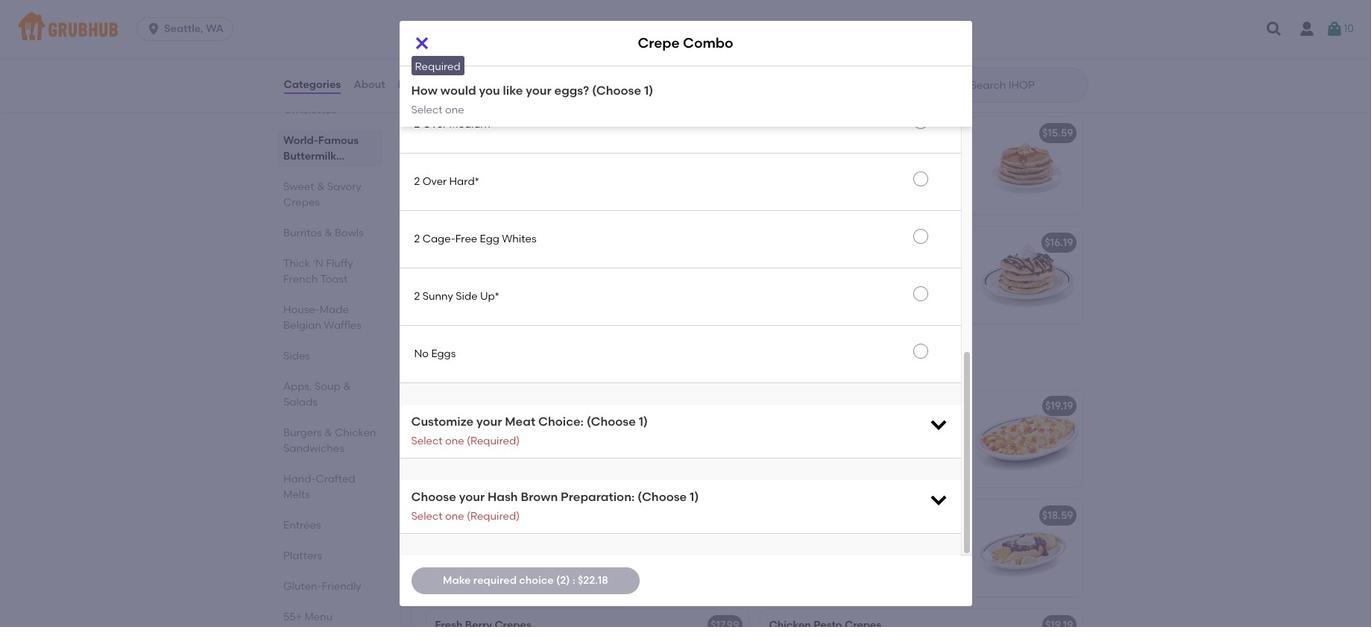 Task type: describe. For each thing, give the bounding box(es) containing it.
$15.59
[[1043, 127, 1074, 139]]

seasonal inside 4 protein pancakes loaded with blueberries, topped with lemon ricotta & seasonal mixed berry topping. add a squeeze of lemon for an extra zing!
[[816, 68, 861, 81]]

crepes inside 2 crepes filled & rolled with lemon ricotta, topped with seasonal mixed berry topping, more lemon ricotta & powdered sugar. add a squeeze of lemon for an extra zing!
[[778, 530, 812, 543]]

zing! inside 4 protein pancakes loaded with blueberries, topped with lemon ricotta & seasonal mixed berry topping. add a squeeze of lemon for an extra zing!
[[814, 99, 837, 111]]

& inside burgers & chicken sandwiches
[[324, 427, 332, 439]]

pancakes inside 4 protein pancakes loaded with blueberries, topped with lemon ricotta & seasonal mixed berry topping. add a squeeze of lemon for an extra zing!
[[817, 38, 866, 51]]

cinnamon
[[435, 561, 487, 573]]

banana down eggs?
[[540, 99, 580, 111]]

filled inside we think chocolate is perfect any time of day. four fluffy chocolate pancakes filled with chocolate chips, topped with a drizzle of chocolate syrup & more chocolate chips.
[[487, 288, 512, 300]]

over for easy*
[[423, 61, 447, 73]]

1 horizontal spatial crepe combo
[[638, 35, 734, 52]]

svg image inside seattle, wa button
[[146, 22, 161, 37]]

your for crepe
[[477, 421, 499, 433]]

your for hash
[[459, 490, 485, 504]]

an inside 4 protein pancakes loaded with blueberries, topped with lemon ricotta & seasonal mixed berry topping. add a squeeze of lemon for an extra zing!
[[769, 99, 783, 111]]

$19.19
[[1046, 400, 1074, 412]]

ricotta inside 2 crepes filled & rolled with lemon ricotta, topped with seasonal mixed berry topping, more lemon ricotta & powdered sugar. add a squeeze of lemon for an extra zing!
[[907, 561, 940, 573]]

required
[[474, 574, 517, 587]]

55+ menu
[[283, 611, 332, 624]]

cheese inside 2 crepes filled & rolled with cheesecake mousse, drizzled with cinnamon bun filling, cream cheese icing, fresh strawberries & powdered sugar.
[[579, 561, 615, 573]]

of inside 2 crepes filled & rolled with lemon ricotta, topped with seasonal mixed berry topping, more lemon ricotta & powdered sugar. add a squeeze of lemon for an extra zing!
[[934, 576, 944, 588]]

customize
[[411, 415, 474, 429]]

free
[[456, 233, 478, 246]]

(choose inside how would you like your eggs? (choose 1) select one
[[592, 84, 642, 98]]

crepes down brown
[[513, 509, 550, 522]]

2 down flavor, on the bottom left of page
[[549, 436, 555, 448]]

topped inside 2 crepes filled & rolled with lemon ricotta, topped with seasonal mixed berry topping, more lemon ricotta & powdered sugar. add a squeeze of lemon for an extra zing!
[[808, 545, 846, 558]]

strawberry banana pancakes image
[[637, 7, 749, 104]]

little known fact: strawberries and bananas are best friends. four fluffy buttermilk pancakes filled with fresh banana slices. topped with glazed strawberries & more banana slices.
[[435, 38, 617, 111]]

chip for chocolate
[[548, 236, 573, 249]]

crepes up the eggs‡,
[[822, 400, 858, 412]]

easy*
[[450, 61, 478, 73]]

extra inside 4 protein pancakes loaded with blueberries, topped with lemon ricotta & seasonal mixed berry topping. add a squeeze of lemon for an extra zing!
[[785, 99, 811, 111]]

friendly
[[322, 580, 361, 593]]

protein inside 4 protein pancakes loaded with blueberries, topped with lemon ricotta & seasonal mixed berry topping. add a squeeze of lemon for an extra zing!
[[778, 38, 814, 51]]

4 protein pancakes loaded with blueberries, topped with lemon ricotta & seasonal mixed berry topping. add a squeeze of lemon for an extra zing!
[[769, 38, 952, 111]]

categories
[[284, 78, 341, 91]]

perfect for chocolate
[[545, 257, 582, 270]]

buttermilk chocolate chip pancakes
[[769, 236, 959, 249]]

buttermilk inside world-famous buttermilk pancakes sweet & savory crepes
[[283, 150, 336, 163]]

choice
[[519, 574, 554, 587]]

hash inside choose your crepe flavor, served with 2 eggs* your way, 2 custom- cured hickory-smoked bacon strips or 2 pork sausage links & golden hash browns.
[[435, 481, 460, 494]]

& inside we think chocolate is perfect any time of day. four fluffy chocolate pancakes filled with chocolate chips, topped with a drizzle of chocolate syrup & more chocolate chips.
[[465, 318, 473, 331]]

fluffy for we think chocolate is perfect any time of day. four fluffy buttermilk pancakes filled with chocolate chips, topped with a drizzle of chocolate syrup & more chocolate chips.
[[856, 272, 881, 285]]

chocolate for buttermilk
[[825, 236, 879, 249]]

belgian
[[283, 319, 321, 332]]

eggs*
[[467, 436, 497, 448]]

bun
[[489, 561, 509, 573]]

berry inside 2 crepes filled & rolled with lemon ricotta, topped with seasonal mixed berry topping, more lemon ricotta & powdered sugar. add a squeeze of lemon for an extra zing!
[[769, 561, 796, 573]]

drizzled
[[543, 545, 581, 558]]

breakfast crepes
[[769, 400, 858, 412]]

a inside we think chocolate is perfect any time of day. four fluffy buttermilk pancakes filled with chocolate chips, topped with a drizzle of chocolate syrup & more chocolate chips.
[[833, 303, 840, 315]]

crepes for breakfast
[[778, 421, 812, 433]]

flipped
[[474, 148, 510, 160]]

1 vertical spatial crepe
[[435, 400, 467, 412]]

your for meat
[[477, 415, 502, 429]]

no eggs
[[414, 348, 456, 360]]

sugar. inside 2 crepes filled & rolled with cheesecake mousse, drizzled with cinnamon bun filling, cream cheese icing, fresh strawberries & powdered sugar.
[[435, 591, 466, 604]]

& inside 'a fresh-flipped power stack. four protein pancakes filled with fresh banana slices. topped with glazed strawberries & more banana slices.'
[[500, 193, 508, 206]]

2 for 2 scrambled eggs with cheddar cheese
[[443, 9, 449, 22]]

fresh-
[[445, 148, 474, 160]]

an inside 2 crepes filled & rolled with lemon ricotta, topped with seasonal mixed berry topping, more lemon ricotta & powdered sugar. add a squeeze of lemon for an extra zing!
[[820, 591, 833, 604]]

house-
[[283, 304, 320, 316]]

svg image down cheddar
[[928, 489, 949, 510]]

sandwiches
[[283, 442, 344, 455]]

syrup for we think chocolate is perfect any time of day. four fluffy buttermilk pancakes filled with chocolate chips, topped with a drizzle of chocolate syrup & more chocolate chips.
[[769, 318, 797, 331]]

scrambled
[[452, 9, 507, 22]]

syrup for we think chocolate is perfect any time of day. four fluffy chocolate pancakes filled with chocolate chips, topped with a drizzle of chocolate syrup & more chocolate chips.
[[435, 318, 463, 331]]

crepes for cinnamon
[[444, 530, 478, 543]]

your inside how would you like your eggs? (choose 1) select one
[[526, 84, 552, 98]]

filled inside 2 crepes filled & rolled with scrambled eggs‡, hickory-smoked bacon, crispy hash browns, white cheese sauce & jack & cheddar cheeses.
[[815, 421, 839, 433]]

cheesecake
[[435, 545, 496, 558]]

& inside little known fact: strawberries and bananas are best friends. four fluffy buttermilk pancakes filled with fresh banana slices. topped with glazed strawberries & more banana slices.
[[500, 99, 508, 111]]

known
[[463, 38, 496, 51]]

squeeze inside 4 protein pancakes loaded with blueberries, topped with lemon ricotta & seasonal mixed berry topping. add a squeeze of lemon for an extra zing!
[[847, 83, 889, 96]]

choice:
[[539, 415, 584, 429]]

a
[[435, 148, 443, 160]]

2 over easy* button
[[399, 39, 961, 96]]

chocolate chocolate chip pancakes image
[[637, 226, 749, 323]]

chip for buttermilk
[[882, 236, 906, 249]]

ricotta inside 4 protein pancakes loaded with blueberries, topped with lemon ricotta & seasonal mixed berry topping. add a squeeze of lemon for an extra zing!
[[769, 68, 803, 81]]

topped inside little known fact: strawberries and bananas are best friends. four fluffy buttermilk pancakes filled with fresh banana slices. topped with glazed strawberries & more banana slices.
[[510, 83, 549, 96]]

1 horizontal spatial buttermilk
[[769, 236, 822, 249]]

chocolate for chocolate
[[492, 236, 546, 249]]

is for chocolate
[[535, 257, 543, 270]]

scrambled
[[769, 436, 824, 448]]

topping.
[[769, 83, 812, 96]]

day. for chocolate
[[473, 272, 494, 285]]

hard*
[[450, 175, 480, 188]]

or
[[435, 466, 446, 479]]

strips
[[586, 451, 613, 464]]

topped inside we think chocolate is perfect any time of day. four fluffy buttermilk pancakes filled with chocolate chips, topped with a drizzle of chocolate syrup & more chocolate chips.
[[769, 303, 807, 315]]

chips, for buttermilk
[[926, 288, 956, 300]]

drizzle for chocolate
[[508, 303, 540, 315]]

gluten-
[[283, 580, 322, 593]]

chips. for chocolate
[[558, 318, 588, 331]]

famous
[[318, 134, 359, 147]]

one inside how would you like your eggs? (choose 1) select one
[[445, 103, 464, 116]]

(required) inside choose your hash brown preparation:  (choose 1) select one (required)
[[467, 510, 520, 523]]

we think chocolate is perfect any time of day. four fluffy chocolate pancakes filled with chocolate chips, topped with a drizzle of chocolate syrup & more chocolate chips.
[[435, 257, 621, 331]]

seattle, wa
[[164, 22, 224, 35]]

more inside little known fact: strawberries and bananas are best friends. four fluffy buttermilk pancakes filled with fresh banana slices. topped with glazed strawberries & more banana slices.
[[511, 99, 537, 111]]

platters
[[283, 550, 322, 562]]

1) inside choose your hash brown preparation:  (choose 1) select one (required)
[[690, 490, 699, 504]]

55+
[[283, 611, 302, 624]]

cinnamon bun crepes
[[435, 509, 550, 522]]

bowls
[[335, 227, 364, 239]]

crepes up choice:
[[549, 355, 606, 373]]

hash
[[488, 490, 518, 504]]

1 vertical spatial combo
[[470, 400, 508, 412]]

(2)
[[557, 574, 570, 587]]

10 button
[[1326, 16, 1355, 43]]

buttermilk chocolate chip pancakes image
[[971, 226, 1083, 323]]

protein inside 'a fresh-flipped power stack. four protein pancakes filled with fresh banana slices. topped with glazed strawberries & more banana slices.'
[[435, 163, 471, 175]]

0 vertical spatial banana
[[495, 17, 535, 30]]

cream
[[543, 561, 576, 573]]

burgers
[[283, 427, 322, 439]]

burgers & chicken sandwiches
[[283, 427, 376, 455]]

cinnamon
[[435, 509, 489, 522]]

2 for 2 cage-free egg whites
[[414, 233, 420, 246]]

1 horizontal spatial eggs
[[510, 9, 535, 22]]

& inside world-famous buttermilk pancakes sweet & savory crepes
[[317, 181, 324, 193]]

:
[[573, 574, 576, 587]]

is for buttermilk
[[869, 257, 877, 270]]

1 vertical spatial strawberry
[[534, 127, 591, 139]]

we for we think chocolate is perfect any time of day. four fluffy buttermilk pancakes filled with chocolate chips, topped with a drizzle of chocolate syrup & more chocolate chips.
[[769, 257, 786, 270]]

2 sunny side up* button
[[399, 269, 961, 325]]

2 for 2 sunny side up*
[[414, 290, 420, 303]]

thick 'n fluffy french toast
[[283, 257, 353, 286]]

one inside customize your meat choice: (choose 1) select one (required)
[[445, 435, 464, 447]]

fact:
[[498, 38, 521, 51]]

cheese inside 2 crepes filled & rolled with scrambled eggs‡, hickory-smoked bacon, crispy hash browns, white cheese sauce & jack & cheddar cheeses.
[[769, 466, 806, 479]]

(choose inside choose your hash brown preparation:  (choose 1) select one (required)
[[638, 490, 687, 504]]

sugar. inside 2 crepes filled & rolled with lemon ricotta, topped with seasonal mixed berry topping, more lemon ricotta & powdered sugar. add a squeeze of lemon for an extra zing!
[[824, 576, 854, 588]]

buttermilk for bananas
[[435, 68, 487, 81]]

filled inside 2 crepes filled & rolled with cheesecake mousse, drizzled with cinnamon bun filling, cream cheese icing, fresh strawberries & powdered sugar.
[[480, 530, 505, 543]]

sides
[[283, 350, 310, 363]]

svg image inside main navigation navigation
[[1266, 20, 1284, 38]]

lemon
[[868, 17, 903, 30]]

more inside we think chocolate is perfect any time of day. four fluffy buttermilk pancakes filled with chocolate chips, topped with a drizzle of chocolate syrup & more chocolate chips.
[[810, 318, 836, 331]]

crepes inside world-famous buttermilk pancakes sweet & savory crepes
[[283, 196, 320, 209]]

bananas
[[435, 53, 480, 66]]

power
[[512, 148, 544, 160]]

meat
[[505, 415, 536, 429]]

smoked inside 2 crepes filled & rolled with scrambled eggs‡, hickory-smoked bacon, crispy hash browns, white cheese sauce & jack & cheddar cheeses.
[[902, 436, 942, 448]]

pancakes for little known fact: strawberries and bananas are best friends. four fluffy buttermilk pancakes filled with fresh banana slices. topped with glazed strawberries & more banana slices.
[[490, 68, 539, 81]]

$16.55 for protein power pancakes
[[709, 127, 740, 139]]

four for strawberry banana pancakes
[[566, 53, 588, 66]]

how
[[411, 84, 438, 98]]

2 for 2 crepes filled & rolled with lemon ricotta, topped with seasonal mixed berry topping, more lemon ricotta & powdered sugar. add a squeeze of lemon for an extra zing!
[[769, 530, 775, 543]]

world-famous buttermilk pancakes sweet & savory crepes
[[283, 134, 361, 209]]

cheddar
[[561, 9, 606, 22]]

how would you like your eggs? (choose 1) select one
[[411, 84, 654, 116]]

topped inside we think chocolate is perfect any time of day. four fluffy chocolate pancakes filled with chocolate chips, topped with a drizzle of chocolate syrup & more chocolate chips.
[[435, 303, 473, 315]]

2 cheese from the left
[[741, 9, 780, 22]]

powdered inside 2 crepes filled & rolled with cheesecake mousse, drizzled with cinnamon bun filling, cream cheese icing, fresh strawberries & powdered sugar.
[[568, 576, 619, 588]]

best
[[502, 53, 524, 66]]

sunny
[[423, 290, 453, 303]]

1) inside customize your meat choice: (choose 1) select one (required)
[[639, 415, 648, 429]]

up*
[[480, 290, 500, 303]]

for inside 4 protein pancakes loaded with blueberries, topped with lemon ricotta & seasonal mixed berry topping. add a squeeze of lemon for an extra zing!
[[938, 83, 952, 96]]

any for buttermilk
[[919, 257, 937, 270]]

four inside 'a fresh-flipped power stack. four protein pancakes filled with fresh banana slices. topped with glazed strawberries & more banana slices.'
[[579, 148, 601, 160]]

& inside 4 protein pancakes loaded with blueberries, topped with lemon ricotta & seasonal mixed berry topping. add a squeeze of lemon for an extra zing!
[[806, 68, 814, 81]]

no for no eggs
[[414, 348, 429, 360]]

time for we think chocolate is perfect any time of day. four fluffy chocolate pancakes filled with chocolate chips, topped with a drizzle of chocolate syrup & more chocolate chips.
[[435, 272, 458, 285]]

hash inside 2 crepes filled & rolled with scrambled eggs‡, hickory-smoked bacon, crispy hash browns, white cheese sauce & jack & cheddar cheeses.
[[840, 451, 864, 464]]

soup
[[314, 380, 340, 393]]

select inside customize your meat choice: (choose 1) select one (required)
[[411, 435, 443, 447]]

2 over hard*
[[414, 175, 480, 188]]

topped inside 'a fresh-flipped power stack. four protein pancakes filled with fresh banana slices. topped with glazed strawberries & more banana slices.'
[[510, 178, 549, 191]]

choose your hash brown preparation:  (choose 1) select one (required)
[[411, 490, 699, 523]]

apps, soup & salads
[[283, 380, 351, 409]]

a inside 2 crepes filled & rolled with lemon ricotta, topped with seasonal mixed berry topping, more lemon ricotta & powdered sugar. add a squeeze of lemon for an extra zing!
[[881, 576, 887, 588]]

1 horizontal spatial sweet
[[423, 355, 472, 373]]

and
[[590, 38, 610, 51]]

french
[[283, 273, 318, 286]]

perfect for buttermilk
[[879, 257, 916, 270]]

fluffy for little known fact: strawberries and bananas are best friends. four fluffy buttermilk pancakes filled with fresh banana slices. topped with glazed strawberries & more banana slices.
[[591, 53, 616, 66]]

chocolate chocolate chip pancakes
[[435, 236, 626, 249]]

filling,
[[511, 561, 541, 573]]

rolled for topped
[[852, 530, 880, 543]]

more inside we think chocolate is perfect any time of day. four fluffy chocolate pancakes filled with chocolate chips, topped with a drizzle of chocolate syrup & more chocolate chips.
[[476, 318, 502, 331]]

svg image right +$1.19 in the top left of the page
[[690, 10, 702, 22]]

custom-
[[557, 436, 600, 448]]

eggs‡,
[[826, 436, 859, 448]]

savory inside world-famous buttermilk pancakes sweet & savory crepes
[[327, 181, 361, 193]]

pancakes for we think chocolate is perfect any time of day. four fluffy chocolate pancakes filled with chocolate chips, topped with a drizzle of chocolate syrup & more chocolate chips.
[[435, 288, 485, 300]]

of inside 4 protein pancakes loaded with blueberries, topped with lemon ricotta & seasonal mixed berry topping. add a squeeze of lemon for an extra zing!
[[892, 83, 902, 96]]

hickory- inside 2 crepes filled & rolled with scrambled eggs‡, hickory-smoked bacon, crispy hash browns, white cheese sauce & jack & cheddar cheeses.
[[861, 436, 902, 448]]

hand-crafted melts
[[283, 473, 355, 501]]

mousse,
[[499, 545, 540, 558]]

protein power pancakes image
[[971, 117, 1083, 214]]

whites
[[502, 233, 537, 246]]

browns.
[[462, 481, 502, 494]]

brown
[[521, 490, 558, 504]]

filled inside little known fact: strawberries and bananas are best friends. four fluffy buttermilk pancakes filled with fresh banana slices. topped with glazed strawberries & more banana slices.
[[542, 68, 566, 81]]

0 horizontal spatial strawberry
[[435, 17, 492, 30]]

4
[[769, 38, 776, 51]]

four for buttermilk chocolate chip pancakes
[[831, 272, 853, 285]]

& inside we think chocolate is perfect any time of day. four fluffy buttermilk pancakes filled with chocolate chips, topped with a drizzle of chocolate syrup & more chocolate chips.
[[799, 318, 807, 331]]

filled inside 'a fresh-flipped power stack. four protein pancakes filled with fresh banana slices. topped with glazed strawberries & more banana slices.'
[[526, 163, 550, 175]]



Task type: locate. For each thing, give the bounding box(es) containing it.
chocolate up the side
[[435, 236, 489, 249]]

choose for hash
[[411, 490, 456, 504]]

smoked down way,
[[508, 451, 548, 464]]

- for strawberry
[[527, 127, 532, 139]]

strawberries down filling,
[[492, 576, 555, 588]]

sweet
[[283, 181, 314, 193], [423, 355, 472, 373]]

a inside 4 protein pancakes loaded with blueberries, topped with lemon ricotta & seasonal mixed berry topping. add a squeeze of lemon for an extra zing!
[[838, 83, 845, 96]]

like
[[503, 84, 523, 98]]

1 one from the top
[[445, 103, 464, 116]]

1 horizontal spatial is
[[869, 257, 877, 270]]

protein down the fresh-
[[435, 163, 471, 175]]

choose your crepe flavor, served with 2 eggs* your way, 2 custom- cured hickory-smoked bacon strips or 2 pork sausage links & golden hash browns.
[[435, 421, 613, 494]]

strawberries
[[524, 38, 588, 51]]

banana down stack.
[[540, 193, 580, 206]]

gluten-friendly
[[283, 580, 361, 593]]

0 vertical spatial crepe
[[638, 35, 680, 52]]

2 one from the top
[[445, 435, 464, 447]]

2 vertical spatial select
[[411, 510, 443, 523]]

fluffy
[[591, 53, 616, 66], [522, 272, 547, 285], [856, 272, 881, 285]]

one
[[445, 103, 464, 116], [445, 435, 464, 447], [445, 510, 464, 523]]

1 chip from the left
[[548, 236, 573, 249]]

hash down or
[[435, 481, 460, 494]]

0 vertical spatial 1)
[[645, 84, 654, 98]]

2 up the ricotta,
[[769, 530, 775, 543]]

2 perfect from the left
[[879, 257, 916, 270]]

1 vertical spatial no
[[414, 348, 429, 360]]

protein for fresh-
[[435, 127, 472, 139]]

svg image
[[1326, 20, 1344, 38], [146, 22, 161, 37], [413, 34, 431, 52], [928, 414, 949, 435]]

choose down or
[[411, 490, 456, 504]]

filled right the side
[[487, 288, 512, 300]]

cheese
[[769, 466, 806, 479], [579, 561, 615, 573]]

crepe down +$1.19 in the top left of the page
[[638, 35, 680, 52]]

powdered down cream
[[568, 576, 619, 588]]

drizzle for buttermilk
[[842, 303, 874, 315]]

protein up 4
[[769, 17, 806, 30]]

2 over hard* button
[[399, 154, 961, 211]]

sugar.
[[824, 576, 854, 588], [435, 591, 466, 604]]

categories button
[[283, 58, 342, 112]]

powdered inside 2 crepes filled & rolled with lemon ricotta, topped with seasonal mixed berry topping, more lemon ricotta & powdered sugar. add a squeeze of lemon for an extra zing!
[[769, 576, 821, 588]]

svg image left 10 button
[[1266, 20, 1284, 38]]

1 is from the left
[[535, 257, 543, 270]]

a fresh-flipped power stack. four protein pancakes filled with fresh banana slices. topped with glazed strawberries & more banana slices.
[[435, 148, 612, 206]]

smoked inside choose your crepe flavor, served with 2 eggs* your way, 2 custom- cured hickory-smoked bacon strips or 2 pork sausage links & golden hash browns.
[[508, 451, 548, 464]]

a
[[838, 83, 845, 96], [499, 303, 506, 315], [833, 303, 840, 315], [881, 576, 887, 588]]

'n
[[313, 257, 323, 270]]

2 time from the left
[[769, 272, 792, 285]]

fresh inside 'a fresh-flipped power stack. four protein pancakes filled with fresh banana slices. topped with glazed strawberries & more banana slices.'
[[577, 163, 601, 175]]

cheese up 4
[[741, 9, 780, 22]]

day. down buttermilk chocolate chip pancakes
[[807, 272, 828, 285]]

chips. for buttermilk
[[893, 318, 922, 331]]

2 up little
[[443, 9, 449, 22]]

1 chips, from the left
[[592, 288, 621, 300]]

2 vertical spatial 1)
[[690, 490, 699, 504]]

2 chips, from the left
[[926, 288, 956, 300]]

0 horizontal spatial buttermilk
[[283, 150, 336, 163]]

choose for crepe
[[435, 421, 474, 433]]

chips, inside we think chocolate is perfect any time of day. four fluffy chocolate pancakes filled with chocolate chips, topped with a drizzle of chocolate syrup & more chocolate chips.
[[592, 288, 621, 300]]

1 horizontal spatial protein
[[778, 38, 814, 51]]

1 vertical spatial 1)
[[639, 415, 648, 429]]

wa
[[206, 22, 224, 35]]

2 vertical spatial (choose
[[638, 490, 687, 504]]

1 cheese from the left
[[609, 9, 647, 22]]

1 horizontal spatial banana
[[593, 127, 634, 139]]

1 horizontal spatial chocolate
[[492, 236, 546, 249]]

1 vertical spatial fresh
[[577, 163, 601, 175]]

toast
[[320, 273, 348, 286]]

chips. inside we think chocolate is perfect any time of day. four fluffy buttermilk pancakes filled with chocolate chips, topped with a drizzle of chocolate syrup & more chocolate chips.
[[893, 318, 922, 331]]

0 horizontal spatial perfect
[[545, 257, 582, 270]]

fresh inside little known fact: strawberries and bananas are best friends. four fluffy buttermilk pancakes filled with fresh banana slices. topped with glazed strawberries & more banana slices.
[[592, 68, 617, 81]]

filled down cinnamon bun crepes on the bottom left
[[480, 530, 505, 543]]

topped down power
[[510, 178, 549, 191]]

2 over easy*
[[414, 61, 478, 73]]

fluffy
[[326, 257, 353, 270]]

filled inside 2 crepes filled & rolled with lemon ricotta, topped with seasonal mixed berry topping, more lemon ricotta & powdered sugar. add a squeeze of lemon for an extra zing!
[[815, 530, 839, 543]]

1 horizontal spatial squeeze
[[890, 576, 932, 588]]

chocolate
[[435, 236, 489, 249], [492, 236, 546, 249], [825, 236, 879, 249]]

extra down "topping,"
[[836, 591, 862, 604]]

0 vertical spatial over
[[423, 61, 447, 73]]

2 cage-free egg whites button
[[399, 211, 961, 268]]

0 horizontal spatial is
[[535, 257, 543, 270]]

(required) inside customize your meat choice: (choose 1) select one (required)
[[467, 435, 520, 447]]

buttermilk
[[435, 68, 487, 81], [883, 272, 935, 285]]

of
[[892, 83, 902, 96], [461, 272, 471, 285], [795, 272, 805, 285], [542, 303, 552, 315], [876, 303, 887, 315], [934, 576, 944, 588]]

3 chocolate from the left
[[825, 236, 879, 249]]

add inside 4 protein pancakes loaded with blueberries, topped with lemon ricotta & seasonal mixed berry topping. add a squeeze of lemon for an extra zing!
[[814, 83, 836, 96]]

1 vertical spatial $16.55
[[709, 127, 740, 139]]

drizzle inside we think chocolate is perfect any time of day. four fluffy chocolate pancakes filled with chocolate chips, topped with a drizzle of chocolate syrup & more chocolate chips.
[[508, 303, 540, 315]]

strawberry up 'known' on the left top of the page
[[435, 17, 492, 30]]

1 over from the top
[[423, 61, 447, 73]]

1 horizontal spatial seasonal
[[872, 545, 917, 558]]

chip up we think chocolate is perfect any time of day. four fluffy buttermilk pancakes filled with chocolate chips, topped with a drizzle of chocolate syrup & more chocolate chips. in the right of the page
[[882, 236, 906, 249]]

pancakes inside 'a fresh-flipped power stack. four protein pancakes filled with fresh banana slices. topped with glazed strawberries & more banana slices.'
[[474, 163, 524, 175]]

1 syrup from the left
[[435, 318, 463, 331]]

2 up reviews
[[414, 61, 420, 73]]

one up the 2 over medium*
[[445, 103, 464, 116]]

berry down the loaded
[[897, 68, 924, 81]]

1 vertical spatial topped
[[510, 178, 549, 191]]

2 chips. from the left
[[893, 318, 922, 331]]

2 think from the left
[[788, 257, 813, 270]]

any inside we think chocolate is perfect any time of day. four fluffy chocolate pancakes filled with chocolate chips, topped with a drizzle of chocolate syrup & more chocolate chips.
[[585, 257, 603, 270]]

3 select from the top
[[411, 510, 443, 523]]

white
[[909, 451, 936, 464]]

1 chips. from the left
[[558, 318, 588, 331]]

1 vertical spatial smoked
[[508, 451, 548, 464]]

hickory-
[[861, 436, 902, 448], [467, 451, 508, 464]]

think inside we think chocolate is perfect any time of day. four fluffy chocolate pancakes filled with chocolate chips, topped with a drizzle of chocolate syrup & more chocolate chips.
[[454, 257, 479, 270]]

four inside we think chocolate is perfect any time of day. four fluffy chocolate pancakes filled with chocolate chips, topped with a drizzle of chocolate syrup & more chocolate chips.
[[497, 272, 519, 285]]

perfect inside we think chocolate is perfect any time of day. four fluffy chocolate pancakes filled with chocolate chips, topped with a drizzle of chocolate syrup & more chocolate chips.
[[545, 257, 582, 270]]

about
[[354, 78, 385, 91]]

pancakes for we think chocolate is perfect any time of day. four fluffy buttermilk pancakes filled with chocolate chips, topped with a drizzle of chocolate syrup & more chocolate chips.
[[769, 288, 819, 300]]

1 vertical spatial protein
[[435, 163, 471, 175]]

2 powdered from the left
[[769, 576, 821, 588]]

1 perfect from the left
[[545, 257, 582, 270]]

0 horizontal spatial cheese
[[609, 9, 647, 22]]

chip
[[548, 236, 573, 249], [882, 236, 906, 249]]

bacon
[[550, 451, 583, 464]]

mixed
[[864, 68, 895, 81], [920, 545, 951, 558]]

select inside choose your hash brown preparation:  (choose 1) select one (required)
[[411, 510, 443, 523]]

0 horizontal spatial syrup
[[435, 318, 463, 331]]

eggs up fact:
[[510, 9, 535, 22]]

1 (required) from the top
[[467, 435, 520, 447]]

day. for buttermilk
[[807, 272, 828, 285]]

0 vertical spatial extra
[[785, 99, 811, 111]]

0 vertical spatial -
[[861, 17, 866, 30]]

1 horizontal spatial buttermilk
[[883, 272, 935, 285]]

cheese down bacon,
[[769, 466, 806, 479]]

1 horizontal spatial hickory-
[[861, 436, 902, 448]]

0 vertical spatial smoked
[[902, 436, 942, 448]]

1 powdered from the left
[[568, 576, 619, 588]]

squeeze inside 2 crepes filled & rolled with lemon ricotta, topped with seasonal mixed berry topping, more lemon ricotta & powdered sugar. add a squeeze of lemon for an extra zing!
[[890, 576, 932, 588]]

2 chocolate from the left
[[492, 236, 546, 249]]

chicken pesto crepes image
[[971, 609, 1083, 627]]

chips, inside we think chocolate is perfect any time of day. four fluffy buttermilk pancakes filled with chocolate chips, topped with a drizzle of chocolate syrup & more chocolate chips.
[[926, 288, 956, 300]]

strawberries down hard*
[[435, 193, 498, 206]]

0 vertical spatial buttermilk
[[435, 68, 487, 81]]

0 vertical spatial (required)
[[467, 435, 520, 447]]

crepe combo down +$1.19 in the top left of the page
[[638, 35, 734, 52]]

banana down easy* in the left top of the page
[[435, 83, 476, 96]]

house-made belgian waffles
[[283, 304, 361, 332]]

2 right or
[[448, 466, 454, 479]]

strawberries inside 2 crepes filled & rolled with cheesecake mousse, drizzled with cinnamon bun filling, cream cheese icing, fresh strawberries & powdered sugar.
[[492, 576, 555, 588]]

preparation:
[[561, 490, 635, 504]]

sugar. down "topping,"
[[824, 576, 854, 588]]

1 vertical spatial extra
[[836, 591, 862, 604]]

one inside choose your hash brown preparation:  (choose 1) select one (required)
[[445, 510, 464, 523]]

menu
[[304, 611, 332, 624]]

rolled up mousse,
[[518, 530, 546, 543]]

2 inside 2 crepes filled & rolled with scrambled eggs‡, hickory-smoked bacon, crispy hash browns, white cheese sauce & jack & cheddar cheeses.
[[769, 421, 775, 433]]

crepes inside 2 crepes filled & rolled with scrambled eggs‡, hickory-smoked bacon, crispy hash browns, white cheese sauce & jack & cheddar cheeses.
[[778, 421, 812, 433]]

0 horizontal spatial ricotta
[[769, 68, 803, 81]]

2 vertical spatial strawberries
[[492, 576, 555, 588]]

four inside we think chocolate is perfect any time of day. four fluffy buttermilk pancakes filled with chocolate chips, topped with a drizzle of chocolate syrup & more chocolate chips.
[[831, 272, 853, 285]]

- left lemon at top right
[[861, 17, 866, 30]]

2 drizzle from the left
[[842, 303, 874, 315]]

think down free
[[454, 257, 479, 270]]

we think chocolate is perfect any time of day. four fluffy buttermilk pancakes filled with chocolate chips, topped with a drizzle of chocolate syrup & more chocolate chips.
[[769, 257, 956, 331]]

choose
[[435, 421, 474, 433], [411, 490, 456, 504]]

is inside we think chocolate is perfect any time of day. four fluffy buttermilk pancakes filled with chocolate chips, topped with a drizzle of chocolate syrup & more chocolate chips.
[[869, 257, 877, 270]]

2 up cured
[[459, 436, 465, 448]]

1 vertical spatial sweet
[[423, 355, 472, 373]]

think for chocolate
[[454, 257, 479, 270]]

perfect down chocolate chocolate chip pancakes on the left top of page
[[545, 257, 582, 270]]

hickory- up browns,
[[861, 436, 902, 448]]

0 vertical spatial fresh
[[592, 68, 617, 81]]

fluffy inside little known fact: strawberries and bananas are best friends. four fluffy buttermilk pancakes filled with fresh banana slices. topped with glazed strawberries & more banana slices.
[[591, 53, 616, 66]]

crepe combo image
[[637, 390, 749, 487]]

for
[[938, 83, 952, 96], [804, 591, 817, 604]]

sweet inside world-famous buttermilk pancakes sweet & savory crepes
[[283, 181, 314, 193]]

stack.
[[547, 148, 577, 160]]

1 any from the left
[[585, 257, 603, 270]]

day. inside we think chocolate is perfect any time of day. four fluffy chocolate pancakes filled with chocolate chips, topped with a drizzle of chocolate syrup & more chocolate chips.
[[473, 272, 494, 285]]

0 vertical spatial crepe combo
[[638, 35, 734, 52]]

1 drizzle from the left
[[508, 303, 540, 315]]

$18.59
[[1043, 509, 1074, 522]]

rolled for hickory-
[[852, 421, 880, 433]]

1 vertical spatial cheese
[[579, 561, 615, 573]]

2 day. from the left
[[807, 272, 828, 285]]

eggs inside button
[[431, 348, 456, 360]]

fresh berry crepes image
[[637, 609, 749, 627]]

2 syrup from the left
[[769, 318, 797, 331]]

strawberry up stack.
[[534, 127, 591, 139]]

jack
[[852, 466, 873, 479]]

0 horizontal spatial sugar.
[[435, 591, 466, 604]]

glazed inside 'a fresh-flipped power stack. four protein pancakes filled with fresh banana slices. topped with glazed strawberries & more banana slices.'
[[575, 178, 609, 191]]

time for we think chocolate is perfect any time of day. four fluffy buttermilk pancakes filled with chocolate chips, topped with a drizzle of chocolate syrup & more chocolate chips.
[[769, 272, 792, 285]]

3 one from the top
[[445, 510, 464, 523]]

perfect down buttermilk chocolate chip pancakes
[[879, 257, 916, 270]]

with inside 2 crepes filled & rolled with scrambled eggs‡, hickory-smoked bacon, crispy hash browns, white cheese sauce & jack & cheddar cheeses.
[[883, 421, 904, 433]]

medium*
[[450, 118, 495, 131]]

for down the mixed
[[938, 83, 952, 96]]

1 vertical spatial strawberries
[[435, 193, 498, 206]]

1 horizontal spatial fluffy
[[591, 53, 616, 66]]

fresh inside 2 crepes filled & rolled with cheesecake mousse, drizzled with cinnamon bun filling, cream cheese icing, fresh strawberries & powdered sugar.
[[465, 576, 490, 588]]

0 horizontal spatial an
[[769, 99, 783, 111]]

0 horizontal spatial crepe
[[435, 400, 467, 412]]

crafted
[[316, 473, 355, 486]]

filled down "friends."
[[542, 68, 566, 81]]

2 we from the left
[[769, 257, 786, 270]]

0 horizontal spatial day.
[[473, 272, 494, 285]]

1 horizontal spatial time
[[769, 272, 792, 285]]

an down topping.
[[769, 99, 783, 111]]

hickory- inside choose your crepe flavor, served with 2 eggs* your way, 2 custom- cured hickory-smoked bacon strips or 2 pork sausage links & golden hash browns.
[[467, 451, 508, 464]]

1 vertical spatial select
[[411, 435, 443, 447]]

0 horizontal spatial crepe combo
[[435, 400, 508, 412]]

2 over medium*
[[414, 118, 495, 131]]

breakfast crepes image
[[971, 390, 1083, 487]]

main navigation navigation
[[0, 0, 1372, 58]]

0 vertical spatial topped
[[510, 83, 549, 96]]

topped inside 4 protein pancakes loaded with blueberries, topped with lemon ricotta & seasonal mixed berry topping. add a squeeze of lemon for an extra zing!
[[831, 53, 869, 66]]

2 up cheesecake
[[435, 530, 441, 543]]

2 scrambled eggs with cheddar cheese
[[443, 9, 647, 22]]

we inside we think chocolate is perfect any time of day. four fluffy chocolate pancakes filled with chocolate chips, topped with a drizzle of chocolate syrup & more chocolate chips.
[[435, 257, 452, 270]]

extra inside 2 crepes filled & rolled with lemon ricotta, topped with seasonal mixed berry topping, more lemon ricotta & powdered sugar. add a squeeze of lemon for an extra zing!
[[836, 591, 862, 604]]

0 vertical spatial select
[[411, 103, 443, 116]]

over up the a
[[423, 118, 447, 131]]

topping,
[[798, 561, 841, 573]]

1 horizontal spatial ricotta
[[907, 561, 940, 573]]

four down strawberries
[[566, 53, 588, 66]]

1 select from the top
[[411, 103, 443, 116]]

more inside 2 crepes filled & rolled with lemon ricotta, topped with seasonal mixed berry topping, more lemon ricotta & powdered sugar. add a squeeze of lemon for an extra zing!
[[843, 561, 870, 573]]

day. inside we think chocolate is perfect any time of day. four fluffy buttermilk pancakes filled with chocolate chips, topped with a drizzle of chocolate syrup & more chocolate chips.
[[807, 272, 828, 285]]

(choose up 'strips'
[[587, 415, 636, 429]]

strawberries down would at the top of the page
[[435, 99, 498, 111]]

1 horizontal spatial perfect
[[879, 257, 916, 270]]

your
[[526, 84, 552, 98], [477, 415, 502, 429], [477, 421, 499, 433], [499, 436, 521, 448], [459, 490, 485, 504]]

over inside 2 over medium* button
[[423, 118, 447, 131]]

3 over from the top
[[423, 175, 447, 188]]

protein
[[778, 38, 814, 51], [435, 163, 471, 175]]

rolled up the eggs‡,
[[852, 421, 880, 433]]

2 for 2 over easy*
[[414, 61, 420, 73]]

2 crepes filled & rolled with lemon ricotta, topped with seasonal mixed berry topping, more lemon ricotta & powdered sugar. add a squeeze of lemon for an extra zing!
[[769, 530, 951, 604]]

1 vertical spatial choose
[[411, 490, 456, 504]]

more inside 'a fresh-flipped power stack. four protein pancakes filled with fresh banana slices. topped with glazed strawberries & more banana slices.'
[[511, 193, 537, 206]]

any for chocolate
[[585, 257, 603, 270]]

2 crepes filled & rolled with scrambled eggs‡, hickory-smoked bacon, crispy hash browns, white cheese sauce & jack & cheddar cheeses.
[[769, 421, 942, 494]]

0 horizontal spatial protein
[[435, 163, 471, 175]]

0 horizontal spatial we
[[435, 257, 452, 270]]

1 think from the left
[[454, 257, 479, 270]]

1 horizontal spatial extra
[[836, 591, 862, 604]]

four right stack.
[[579, 148, 601, 160]]

0 vertical spatial an
[[769, 99, 783, 111]]

1 glazed from the top
[[575, 83, 609, 96]]

svg image inside 10 button
[[1326, 20, 1344, 38]]

sauce
[[808, 466, 839, 479]]

think inside we think chocolate is perfect any time of day. four fluffy buttermilk pancakes filled with chocolate chips, topped with a drizzle of chocolate syrup & more chocolate chips.
[[788, 257, 813, 270]]

2 left cage-
[[414, 233, 420, 246]]

berry inside 4 protein pancakes loaded with blueberries, topped with lemon ricotta & seasonal mixed berry topping. add a squeeze of lemon for an extra zing!
[[897, 68, 924, 81]]

seasonal inside 2 crepes filled & rolled with lemon ricotta, topped with seasonal mixed berry topping, more lemon ricotta & powdered sugar. add a squeeze of lemon for an extra zing!
[[872, 545, 917, 558]]

fresh down and
[[592, 68, 617, 81]]

reviews
[[398, 78, 440, 91]]

fluffy down and
[[591, 53, 616, 66]]

0 vertical spatial add
[[814, 83, 836, 96]]

powdered down "topping,"
[[769, 576, 821, 588]]

0 horizontal spatial zing!
[[814, 99, 837, 111]]

2 for 2 over hard*
[[414, 175, 420, 188]]

1 horizontal spatial no
[[724, 9, 739, 22]]

four inside little known fact: strawberries and bananas are best friends. four fluffy buttermilk pancakes filled with fresh banana slices. topped with glazed strawberries & more banana slices.
[[566, 53, 588, 66]]

1 vertical spatial hash
[[435, 481, 460, 494]]

2 up scrambled
[[769, 421, 775, 433]]

pancakes inside little known fact: strawberries and bananas are best friends. four fluffy buttermilk pancakes filled with fresh banana slices. topped with glazed strawberries & more banana slices.
[[490, 68, 539, 81]]

cheese up $22.18
[[579, 561, 615, 573]]

we for we think chocolate is perfect any time of day. four fluffy chocolate pancakes filled with chocolate chips, topped with a drizzle of chocolate syrup & more chocolate chips.
[[435, 257, 452, 270]]

1 horizontal spatial add
[[857, 576, 878, 588]]

topped
[[831, 53, 869, 66], [435, 303, 473, 315], [769, 303, 807, 315], [808, 545, 846, 558]]

lemon ricotta mixed berry crepes image
[[971, 500, 1083, 596]]

chocolate up we think chocolate is perfect any time of day. four fluffy chocolate pancakes filled with chocolate chips, topped with a drizzle of chocolate syrup & more chocolate chips.
[[492, 236, 546, 249]]

links
[[527, 466, 549, 479]]

thick
[[283, 257, 310, 270]]

crepes
[[778, 421, 812, 433], [444, 530, 478, 543], [778, 530, 812, 543]]

(choose inside customize your meat choice: (choose 1) select one (required)
[[587, 415, 636, 429]]

0 vertical spatial combo
[[683, 35, 734, 52]]

(required) down the crepe
[[467, 435, 520, 447]]

0 horizontal spatial berry
[[769, 561, 796, 573]]

1 vertical spatial crepe combo
[[435, 400, 508, 412]]

rolled inside 2 crepes filled & rolled with cheesecake mousse, drizzled with cinnamon bun filling, cream cheese icing, fresh strawberries & powdered sugar.
[[518, 530, 546, 543]]

protein left power
[[769, 127, 806, 139]]

rolled for drizzled
[[518, 530, 546, 543]]

2 vertical spatial one
[[445, 510, 464, 523]]

0 horizontal spatial buttermilk
[[435, 68, 487, 81]]

2 for 2 crepes filled & rolled with scrambled eggs‡, hickory-smoked bacon, crispy hash browns, white cheese sauce & jack & cheddar cheeses.
[[769, 421, 775, 433]]

2 over from the top
[[423, 118, 447, 131]]

topped down "friends."
[[510, 83, 549, 96]]

eggs down sunny
[[431, 348, 456, 360]]

2 vertical spatial fresh
[[465, 576, 490, 588]]

over for hard*
[[423, 175, 447, 188]]

1 vertical spatial (required)
[[467, 510, 520, 523]]

eggs?
[[555, 84, 589, 98]]

with inside choose your crepe flavor, served with 2 eggs* your way, 2 custom- cured hickory-smoked bacon strips or 2 pork sausage links & golden hash browns.
[[435, 436, 456, 448]]

0 horizontal spatial banana
[[495, 17, 535, 30]]

svg image up "blueberries,"
[[794, 10, 806, 22]]

2 inside 'button'
[[414, 233, 420, 246]]

2 inside 2 crepes filled & rolled with cheesecake mousse, drizzled with cinnamon bun filling, cream cheese icing, fresh strawberries & powdered sugar.
[[435, 530, 441, 543]]

1) down crepe combo image
[[690, 490, 699, 504]]

add inside 2 crepes filled & rolled with lemon ricotta, topped with seasonal mixed berry topping, more lemon ricotta & powdered sugar. add a squeeze of lemon for an extra zing!
[[857, 576, 878, 588]]

1 vertical spatial over
[[423, 118, 447, 131]]

ricotta
[[769, 68, 803, 81], [907, 561, 940, 573]]

is inside we think chocolate is perfect any time of day. four fluffy chocolate pancakes filled with chocolate chips, topped with a drizzle of chocolate syrup & more chocolate chips.
[[535, 257, 543, 270]]

mixed inside 2 crepes filled & rolled with lemon ricotta, topped with seasonal mixed berry topping, more lemon ricotta & powdered sugar. add a squeeze of lemon for an extra zing!
[[920, 545, 951, 558]]

sweet & savory crepes
[[423, 355, 606, 373]]

1 horizontal spatial syrup
[[769, 318, 797, 331]]

mixed inside 4 protein pancakes loaded with blueberries, topped with lemon ricotta & seasonal mixed berry topping. add a squeeze of lemon for an extra zing!
[[864, 68, 895, 81]]

no eggs button
[[399, 326, 961, 383]]

fresh down cinnamon
[[465, 576, 490, 588]]

day.
[[473, 272, 494, 285], [807, 272, 828, 285]]

& inside choose your crepe flavor, served with 2 eggs* your way, 2 custom- cured hickory-smoked bacon strips or 2 pork sausage links & golden hash browns.
[[551, 466, 559, 479]]

1 horizontal spatial chips,
[[926, 288, 956, 300]]

2 for 2 over medium*
[[414, 118, 420, 131]]

no right +$1.19 in the top left of the page
[[724, 9, 739, 22]]

four for chocolate chocolate chip pancakes
[[497, 272, 519, 285]]

savory up meat
[[491, 355, 546, 373]]

select inside how would you like your eggs? (choose 1) select one
[[411, 103, 443, 116]]

seattle, wa button
[[137, 17, 239, 41]]

chocolate up we think chocolate is perfect any time of day. four fluffy buttermilk pancakes filled with chocolate chips, topped with a drizzle of chocolate syrup & more chocolate chips. in the right of the page
[[825, 236, 879, 249]]

is down chocolate chocolate chip pancakes on the left top of page
[[535, 257, 543, 270]]

protein pancakes - strawberry banana image
[[637, 117, 749, 214]]

0 vertical spatial sugar.
[[824, 576, 854, 588]]

2 (required) from the top
[[467, 510, 520, 523]]

2 for 2 crepes filled & rolled with cheesecake mousse, drizzled with cinnamon bun filling, cream cheese icing, fresh strawberries & powdered sugar.
[[435, 530, 441, 543]]

$16.55 for protein pancakes - lemon ricotta mixed berry
[[709, 17, 740, 30]]

0 vertical spatial seasonal
[[816, 68, 861, 81]]

day. up up*
[[473, 272, 494, 285]]

blueberries,
[[769, 53, 829, 66]]

2 cage-free egg whites
[[414, 233, 537, 246]]

perfect inside we think chocolate is perfect any time of day. four fluffy buttermilk pancakes filled with chocolate chips, topped with a drizzle of chocolate syrup & more chocolate chips.
[[879, 257, 916, 270]]

one up cured
[[445, 435, 464, 447]]

fluffy for we think chocolate is perfect any time of day. four fluffy chocolate pancakes filled with chocolate chips, topped with a drizzle of chocolate syrup & more chocolate chips.
[[522, 272, 547, 285]]

think for buttermilk
[[788, 257, 813, 270]]

2 inside 2 over medium* button
[[414, 118, 420, 131]]

2 is from the left
[[869, 257, 877, 270]]

0 vertical spatial savory
[[327, 181, 361, 193]]

1 vertical spatial banana
[[593, 127, 634, 139]]

over inside 2 over hard* button
[[423, 175, 447, 188]]

protein up the fresh-
[[435, 127, 472, 139]]

& inside apps, soup & salads
[[343, 380, 351, 393]]

2 select from the top
[[411, 435, 443, 447]]

0 vertical spatial hash
[[840, 451, 864, 464]]

any down buttermilk chocolate chip pancakes
[[919, 257, 937, 270]]

omelettes
[[283, 104, 336, 116]]

0 horizontal spatial combo
[[470, 400, 508, 412]]

bun
[[491, 509, 511, 522]]

0 horizontal spatial no
[[414, 348, 429, 360]]

0 vertical spatial eggs
[[510, 9, 535, 22]]

1 vertical spatial glazed
[[575, 178, 609, 191]]

hickory- down eggs*
[[467, 451, 508, 464]]

crepe combo up customize
[[435, 400, 508, 412]]

over for medium*
[[423, 118, 447, 131]]

1 topped from the top
[[510, 83, 549, 96]]

$16.55 right +$1.19 in the top left of the page
[[709, 17, 740, 30]]

1 horizontal spatial chips.
[[893, 318, 922, 331]]

1 horizontal spatial cheese
[[741, 9, 780, 22]]

1 horizontal spatial day.
[[807, 272, 828, 285]]

0 horizontal spatial add
[[814, 83, 836, 96]]

fresh down stack.
[[577, 163, 601, 175]]

berry down the ricotta,
[[769, 561, 796, 573]]

are
[[483, 53, 500, 66]]

filled inside we think chocolate is perfect any time of day. four fluffy buttermilk pancakes filled with chocolate chips, topped with a drizzle of chocolate syrup & more chocolate chips.
[[822, 288, 846, 300]]

is down buttermilk chocolate chip pancakes
[[869, 257, 877, 270]]

time
[[435, 272, 458, 285], [769, 272, 792, 285]]

$16.55 up 2 over hard* button at top
[[709, 127, 740, 139]]

1) inside how would you like your eggs? (choose 1) select one
[[645, 84, 654, 98]]

any down chocolate chocolate chip pancakes on the left top of page
[[585, 257, 603, 270]]

1 horizontal spatial crepe
[[638, 35, 680, 52]]

filled down buttermilk chocolate chip pancakes
[[822, 288, 846, 300]]

powdered
[[568, 576, 619, 588], [769, 576, 821, 588]]

over up reviews
[[423, 61, 447, 73]]

glazed down stack.
[[575, 178, 609, 191]]

protein pancakes - lemon ricotta mixed berry image
[[971, 7, 1083, 104]]

drizzle inside we think chocolate is perfect any time of day. four fluffy buttermilk pancakes filled with chocolate chips, topped with a drizzle of chocolate syrup & more chocolate chips.
[[842, 303, 874, 315]]

entrées
[[283, 519, 321, 532]]

glazed inside little known fact: strawberries and bananas are best friends. four fluffy buttermilk pancakes filled with fresh banana slices. topped with glazed strawberries & more banana slices.
[[575, 83, 609, 96]]

strawberries inside little known fact: strawberries and bananas are best friends. four fluffy buttermilk pancakes filled with fresh banana slices. topped with glazed strawberries & more banana slices.
[[435, 99, 498, 111]]

1 day. from the left
[[473, 272, 494, 285]]

2 left sunny
[[414, 290, 420, 303]]

savory up bowls
[[327, 181, 361, 193]]

svg image
[[690, 10, 702, 22], [794, 10, 806, 22], [1266, 20, 1284, 38], [928, 489, 949, 510]]

- for lemon
[[861, 17, 866, 30]]

a inside we think chocolate is perfect any time of day. four fluffy chocolate pancakes filled with chocolate chips, topped with a drizzle of chocolate syrup & more chocolate chips.
[[499, 303, 506, 315]]

2 topped from the top
[[510, 178, 549, 191]]

cheese up and
[[609, 9, 647, 22]]

1 vertical spatial ricotta
[[907, 561, 940, 573]]

pancakes inside we think chocolate is perfect any time of day. four fluffy chocolate pancakes filled with chocolate chips, topped with a drizzle of chocolate syrup & more chocolate chips.
[[435, 288, 485, 300]]

protein for protein
[[769, 17, 806, 30]]

1 horizontal spatial chip
[[882, 236, 906, 249]]

2 down how
[[414, 118, 420, 131]]

mixed
[[946, 17, 977, 30]]

zing! inside 2 crepes filled & rolled with lemon ricotta, topped with seasonal mixed berry topping, more lemon ricotta & powdered sugar. add a squeeze of lemon for an extra zing!
[[864, 591, 887, 604]]

extra down topping.
[[785, 99, 811, 111]]

cured
[[435, 451, 465, 464]]

1 horizontal spatial we
[[769, 257, 786, 270]]

burritos
[[283, 227, 322, 239]]

1 $16.55 from the top
[[709, 17, 740, 30]]

ricotta,
[[769, 545, 806, 558]]

burritos & bowls
[[283, 227, 364, 239]]

1 we from the left
[[435, 257, 452, 270]]

no for no cheese
[[724, 9, 739, 22]]

topped
[[510, 83, 549, 96], [510, 178, 549, 191]]

select down customize
[[411, 435, 443, 447]]

1 vertical spatial savory
[[491, 355, 546, 373]]

one up cheesecake
[[445, 510, 464, 523]]

2 glazed from the top
[[575, 178, 609, 191]]

Search IHOP search field
[[969, 78, 1084, 93]]

(required) down hash
[[467, 510, 520, 523]]

0 horizontal spatial powdered
[[568, 576, 619, 588]]

hand-
[[283, 473, 316, 486]]

0 horizontal spatial chip
[[548, 236, 573, 249]]

perfect
[[545, 257, 582, 270], [879, 257, 916, 270]]

choose up cured
[[435, 421, 474, 433]]

banana down the fresh-
[[435, 178, 476, 191]]

select down or
[[411, 510, 443, 523]]

chips, for chocolate
[[592, 288, 621, 300]]

1 vertical spatial seasonal
[[872, 545, 917, 558]]

buttermilk for any
[[883, 272, 935, 285]]

2 chip from the left
[[882, 236, 906, 249]]

$16.55
[[709, 17, 740, 30], [709, 127, 740, 139]]

0 vertical spatial strawberry
[[435, 17, 492, 30]]

seattle,
[[164, 22, 204, 35]]

about button
[[353, 58, 386, 112]]

fluffy inside we think chocolate is perfect any time of day. four fluffy buttermilk pancakes filled with chocolate chips, topped with a drizzle of chocolate syrup & more chocolate chips.
[[856, 272, 881, 285]]

2 $16.55 from the top
[[709, 127, 740, 139]]

1 horizontal spatial combo
[[683, 35, 734, 52]]

buttermilk down buttermilk chocolate chip pancakes
[[883, 272, 935, 285]]

1 chocolate from the left
[[435, 236, 489, 249]]

1 time from the left
[[435, 272, 458, 285]]

four up up*
[[497, 272, 519, 285]]

$16.19
[[1045, 236, 1074, 249]]

would
[[441, 84, 476, 98]]

think down buttermilk chocolate chip pancakes
[[788, 257, 813, 270]]

hash down the eggs‡,
[[840, 451, 864, 464]]

crepes up the ricotta,
[[778, 530, 812, 543]]

glazed
[[575, 83, 609, 96], [575, 178, 609, 191]]

2 any from the left
[[919, 257, 937, 270]]

1) down main navigation navigation
[[645, 84, 654, 98]]

crepes
[[283, 196, 320, 209], [549, 355, 606, 373], [822, 400, 858, 412], [513, 509, 550, 522]]

over inside 2 over easy* button
[[423, 61, 447, 73]]

pancakes inside world-famous buttermilk pancakes sweet & savory crepes
[[283, 166, 333, 178]]

buttermilk inside we think chocolate is perfect any time of day. four fluffy buttermilk pancakes filled with chocolate chips, topped with a drizzle of chocolate syrup & more chocolate chips.
[[883, 272, 935, 285]]

cinnamon bun crepes image
[[637, 500, 749, 596]]

0 vertical spatial (choose
[[592, 84, 642, 98]]



Task type: vqa. For each thing, say whether or not it's contained in the screenshot.
2nd '$7.49' from the left
no



